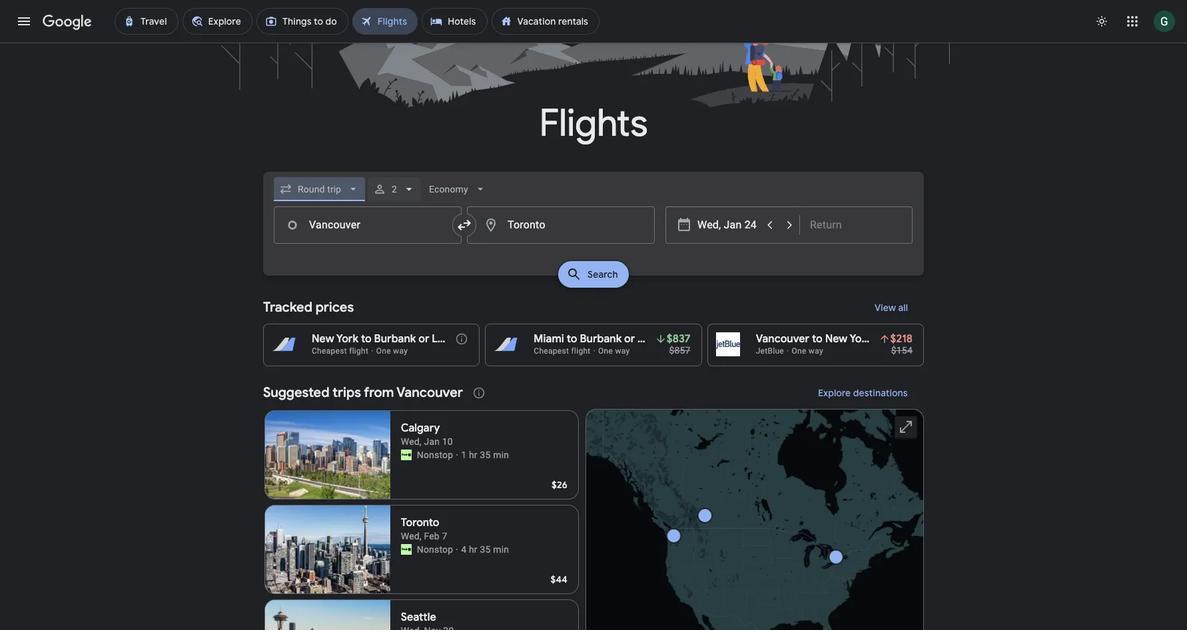 Task type: vqa. For each thing, say whether or not it's contained in the screenshot.
the middle Way
yes



Task type: locate. For each thing, give the bounding box(es) containing it.
vancouver up calgary
[[397, 385, 463, 401]]

1 horizontal spatial  image
[[594, 347, 596, 356]]

nonstop down feb
[[417, 545, 453, 555]]

1 one from the left
[[376, 347, 391, 356]]

1 or from the left
[[419, 333, 430, 346]]

cheapest
[[312, 347, 347, 356], [534, 347, 569, 356]]

min right 1 on the bottom left of page
[[493, 450, 509, 461]]

from
[[364, 385, 394, 401]]

vancouver
[[756, 333, 810, 346], [397, 385, 463, 401]]

2 wed, from the top
[[401, 531, 422, 542]]

Flight search field
[[253, 172, 935, 292]]

0 vertical spatial flair airlines image
[[401, 450, 412, 461]]

2 35 from the top
[[480, 545, 491, 555]]

0 vertical spatial  image
[[594, 347, 596, 356]]

 image left the 4 at left
[[456, 543, 459, 557]]

los left $837
[[638, 333, 655, 346]]

vancouver inside region
[[397, 385, 463, 401]]

cheapest flight down miami
[[534, 347, 591, 356]]

1 vertical spatial vancouver
[[397, 385, 463, 401]]

toronto
[[401, 517, 440, 530]]

wed, inside the toronto wed, feb 7
[[401, 531, 422, 542]]

or
[[419, 333, 430, 346], [625, 333, 635, 346]]

837 US dollars text field
[[667, 333, 691, 346]]

0 horizontal spatial cheapest
[[312, 347, 347, 356]]

2 new from the left
[[826, 333, 848, 346]]

1 horizontal spatial way
[[615, 347, 630, 356]]

new up explore
[[826, 333, 848, 346]]

0 vertical spatial wed,
[[401, 437, 422, 447]]

vancouver up the jetblue
[[756, 333, 810, 346]]

1 vertical spatial nonstop
[[417, 545, 453, 555]]

hr for calgary
[[469, 450, 478, 461]]

1 horizontal spatial vancouver
[[756, 333, 810, 346]]

cheapest down miami
[[534, 347, 569, 356]]

new down the prices
[[312, 333, 334, 346]]

miami
[[534, 333, 564, 346]]

3 one way from the left
[[792, 347, 824, 356]]

1 flair airlines image from the top
[[401, 450, 412, 461]]

flair airlines image down calgary wed, jan 10
[[401, 450, 412, 461]]

1 vertical spatial  image
[[456, 543, 459, 557]]

0 vertical spatial min
[[493, 450, 509, 461]]

cheapest for new
[[312, 347, 347, 356]]

2 cheapest flight from the left
[[534, 347, 591, 356]]

1 hr 35 min
[[461, 450, 509, 461]]

one way
[[376, 347, 408, 356], [599, 347, 630, 356], [792, 347, 824, 356]]

0 vertical spatial 35
[[480, 450, 491, 461]]

0 horizontal spatial cheapest flight
[[312, 347, 369, 356]]

1 horizontal spatial cheapest
[[534, 347, 569, 356]]

35 right the 4 at left
[[480, 545, 491, 555]]

nonstop down jan at bottom left
[[417, 450, 453, 461]]

154 US dollars text field
[[892, 345, 913, 356]]

or left $837 'text field'
[[625, 333, 635, 346]]

35 right 1 on the bottom left of page
[[480, 450, 491, 461]]

 image inside suggested trips from vancouver region
[[456, 449, 459, 462]]

flair airlines image
[[401, 450, 412, 461], [401, 545, 412, 555]]

hr right 1 on the bottom left of page
[[469, 450, 478, 461]]

one
[[376, 347, 391, 356], [599, 347, 613, 356], [792, 347, 807, 356]]

explore destinations
[[819, 387, 908, 399]]

0 horizontal spatial way
[[393, 347, 408, 356]]

2
[[392, 184, 397, 195]]

0 horizontal spatial new
[[312, 333, 334, 346]]

one way down miami to burbank or los angeles
[[599, 347, 630, 356]]

los left more info "image"
[[432, 333, 449, 346]]

1 burbank from the left
[[374, 333, 416, 346]]

1 new from the left
[[312, 333, 334, 346]]

nonstop
[[417, 450, 453, 461], [417, 545, 453, 555]]

calgary wed, jan 10
[[401, 422, 453, 447]]

hr
[[469, 450, 478, 461], [469, 545, 478, 555]]

flair airlines image down the toronto wed, feb 7
[[401, 545, 412, 555]]

wed, down toronto
[[401, 531, 422, 542]]

0 horizontal spatial to
[[361, 333, 372, 346]]

2 cheapest from the left
[[534, 347, 569, 356]]

1 vertical spatial flair airlines image
[[401, 545, 412, 555]]

2 flair airlines image from the top
[[401, 545, 412, 555]]

4 hr 35 min
[[461, 545, 509, 555]]

wed, for calgary
[[401, 437, 422, 447]]

1 york from the left
[[336, 333, 359, 346]]

vancouver to new york
[[756, 333, 872, 346]]

toronto wed, feb 7
[[401, 517, 448, 542]]

1 horizontal spatial cheapest flight
[[534, 347, 591, 356]]

2 horizontal spatial way
[[809, 347, 824, 356]]

min right the 4 at left
[[493, 545, 509, 555]]

destinations
[[854, 387, 908, 399]]

0 horizontal spatial one way
[[376, 347, 408, 356]]

2 horizontal spatial one
[[792, 347, 807, 356]]

2 to from the left
[[567, 333, 578, 346]]

More info text field
[[455, 333, 469, 349]]

wed, inside calgary wed, jan 10
[[401, 437, 422, 447]]

to for miami
[[567, 333, 578, 346]]

tracked prices region
[[263, 292, 924, 367]]

2 horizontal spatial one way
[[792, 347, 824, 356]]

or left more info "image"
[[419, 333, 430, 346]]

1 cheapest from the left
[[312, 347, 347, 356]]

cheapest flight for york
[[312, 347, 369, 356]]

3 one from the left
[[792, 347, 807, 356]]

1 one way from the left
[[376, 347, 408, 356]]

2 horizontal spatial to
[[812, 333, 823, 346]]

one down miami to burbank or los angeles
[[599, 347, 613, 356]]

to up explore
[[812, 333, 823, 346]]

1 hr from the top
[[469, 450, 478, 461]]

0 horizontal spatial angeles
[[452, 333, 492, 346]]

cheapest down the prices
[[312, 347, 347, 356]]

way down miami to burbank or los angeles
[[615, 347, 630, 356]]

2 angeles from the left
[[657, 333, 698, 346]]

burbank up from
[[374, 333, 416, 346]]

0 horizontal spatial flight
[[349, 347, 369, 356]]

los
[[432, 333, 449, 346], [638, 333, 655, 346]]

 image
[[594, 347, 596, 356], [456, 543, 459, 557]]

1 cheapest flight from the left
[[312, 347, 369, 356]]

to right miami
[[567, 333, 578, 346]]

 image down miami to burbank or los angeles
[[594, 347, 596, 356]]

1 way from the left
[[393, 347, 408, 356]]

1 horizontal spatial los
[[638, 333, 655, 346]]

search
[[588, 269, 619, 281]]

york down the prices
[[336, 333, 359, 346]]

way down vancouver to new york
[[809, 347, 824, 356]]

cheapest flight
[[312, 347, 369, 356], [534, 347, 591, 356]]

1 35 from the top
[[480, 450, 491, 461]]

burbank
[[374, 333, 416, 346], [580, 333, 622, 346]]

None field
[[274, 177, 365, 201], [424, 177, 493, 201], [274, 177, 365, 201], [424, 177, 493, 201]]

1 horizontal spatial one way
[[599, 347, 630, 356]]

1 horizontal spatial one
[[599, 347, 613, 356]]

1 min from the top
[[493, 450, 509, 461]]

2 hr from the top
[[469, 545, 478, 555]]

flight down miami to burbank or los angeles
[[572, 347, 591, 356]]

way down new york to burbank or los angeles
[[393, 347, 408, 356]]

to
[[361, 333, 372, 346], [567, 333, 578, 346], [812, 333, 823, 346]]

wed, down calgary
[[401, 437, 422, 447]]

one down vancouver to new york
[[792, 347, 807, 356]]

york
[[336, 333, 359, 346], [850, 333, 872, 346]]

burbank right miami
[[580, 333, 622, 346]]

0 horizontal spatial york
[[336, 333, 359, 346]]

35
[[480, 450, 491, 461], [480, 545, 491, 555]]

1 flight from the left
[[349, 347, 369, 356]]

1 vertical spatial min
[[493, 545, 509, 555]]

york left $218 on the right
[[850, 333, 872, 346]]

1 horizontal spatial york
[[850, 333, 872, 346]]

angeles
[[452, 333, 492, 346], [657, 333, 698, 346]]

10
[[442, 437, 453, 447]]

3 to from the left
[[812, 333, 823, 346]]

to up the suggested trips from vancouver
[[361, 333, 372, 346]]

way
[[393, 347, 408, 356], [615, 347, 630, 356], [809, 347, 824, 356]]

3 way from the left
[[809, 347, 824, 356]]

min
[[493, 450, 509, 461], [493, 545, 509, 555]]

flight for burbank
[[572, 347, 591, 356]]

1 horizontal spatial new
[[826, 333, 848, 346]]

0 vertical spatial hr
[[469, 450, 478, 461]]

wed,
[[401, 437, 422, 447], [401, 531, 422, 542]]

None text field
[[274, 207, 462, 244], [467, 207, 655, 244], [274, 207, 462, 244], [467, 207, 655, 244]]

$857
[[669, 345, 691, 356]]

new york to burbank or los angeles
[[312, 333, 492, 346]]

1 los from the left
[[432, 333, 449, 346]]

 image inside suggested trips from vancouver region
[[456, 543, 459, 557]]

one way for new
[[376, 347, 408, 356]]

explore
[[819, 387, 851, 399]]

4
[[461, 545, 467, 555]]

1 nonstop from the top
[[417, 450, 453, 461]]

 image
[[456, 449, 459, 462]]

way for new
[[393, 347, 408, 356]]

0 vertical spatial vancouver
[[756, 333, 810, 346]]

flight
[[349, 347, 369, 356], [572, 347, 591, 356]]

flight up the suggested trips from vancouver
[[349, 347, 369, 356]]

2 one way from the left
[[599, 347, 630, 356]]

1 horizontal spatial to
[[567, 333, 578, 346]]

2 flight from the left
[[572, 347, 591, 356]]

one way down new york to burbank or los angeles
[[376, 347, 408, 356]]

new
[[312, 333, 334, 346], [826, 333, 848, 346]]

1 vertical spatial hr
[[469, 545, 478, 555]]

0 vertical spatial nonstop
[[417, 450, 453, 461]]

0 horizontal spatial burbank
[[374, 333, 416, 346]]

1 wed, from the top
[[401, 437, 422, 447]]

hr right the 4 at left
[[469, 545, 478, 555]]

$837
[[667, 333, 691, 346]]

cheapest flight up trips
[[312, 347, 369, 356]]

jan
[[424, 437, 440, 447]]

1 horizontal spatial burbank
[[580, 333, 622, 346]]

0 horizontal spatial  image
[[456, 543, 459, 557]]

one down new york to burbank or los angeles
[[376, 347, 391, 356]]

0 horizontal spatial vancouver
[[397, 385, 463, 401]]

1 horizontal spatial flight
[[572, 347, 591, 356]]

1 horizontal spatial or
[[625, 333, 635, 346]]

0 horizontal spatial or
[[419, 333, 430, 346]]

1 vertical spatial wed,
[[401, 531, 422, 542]]

0 horizontal spatial one
[[376, 347, 391, 356]]

0 horizontal spatial los
[[432, 333, 449, 346]]

1 vertical spatial 35
[[480, 545, 491, 555]]

2 min from the top
[[493, 545, 509, 555]]

2 nonstop from the top
[[417, 545, 453, 555]]

one way down vancouver to new york
[[792, 347, 824, 356]]

1 horizontal spatial angeles
[[657, 333, 698, 346]]



Task type: describe. For each thing, give the bounding box(es) containing it.
feb
[[424, 531, 440, 542]]

1 angeles from the left
[[452, 333, 492, 346]]

search button
[[559, 261, 629, 288]]

35 for calgary
[[480, 450, 491, 461]]

tracked
[[263, 299, 313, 316]]

1
[[461, 450, 467, 461]]

2 los from the left
[[638, 333, 655, 346]]

way for vancouver
[[809, 347, 824, 356]]

flair airlines image for toronto
[[401, 545, 412, 555]]

prices
[[316, 299, 354, 316]]

2 one from the left
[[599, 347, 613, 356]]

$154
[[892, 345, 913, 356]]

26 US dollars text field
[[552, 479, 568, 491]]

miami to burbank or los angeles
[[534, 333, 698, 346]]

2 way from the left
[[615, 347, 630, 356]]

change appearance image
[[1086, 5, 1118, 37]]

857 US dollars text field
[[669, 345, 691, 356]]

min for toronto
[[493, 545, 509, 555]]

main menu image
[[16, 13, 32, 29]]

seattle
[[401, 611, 437, 625]]

all
[[899, 302, 908, 314]]

2 burbank from the left
[[580, 333, 622, 346]]

cheapest for miami
[[534, 347, 569, 356]]

suggested trips from vancouver region
[[263, 377, 924, 631]]

$26
[[552, 479, 568, 491]]

flights
[[540, 100, 648, 147]]

view
[[875, 302, 896, 314]]

2 york from the left
[[850, 333, 872, 346]]

to for vancouver
[[812, 333, 823, 346]]

44 US dollars text field
[[551, 574, 568, 586]]

1 to from the left
[[361, 333, 372, 346]]

flair airlines image for calgary
[[401, 450, 412, 461]]

nonstop for toronto
[[417, 545, 453, 555]]

$44
[[551, 574, 568, 586]]

suggested trips from vancouver
[[263, 385, 463, 401]]

vancouver inside tracked prices region
[[756, 333, 810, 346]]

one for new
[[376, 347, 391, 356]]

7
[[442, 531, 448, 542]]

jetblue
[[756, 347, 785, 356]]

one way for vancouver
[[792, 347, 824, 356]]

Departure text field
[[698, 207, 759, 243]]

218 US dollars text field
[[891, 333, 913, 346]]

trips
[[333, 385, 361, 401]]

nonstop for calgary
[[417, 450, 453, 461]]

view all
[[875, 302, 908, 314]]

 image inside tracked prices region
[[594, 347, 596, 356]]

cheapest flight for to
[[534, 347, 591, 356]]

tracked prices
[[263, 299, 354, 316]]

Return text field
[[810, 207, 902, 243]]

hr for toronto
[[469, 545, 478, 555]]

flight for to
[[349, 347, 369, 356]]

explore destinations button
[[803, 377, 924, 409]]

one for vancouver
[[792, 347, 807, 356]]

$218
[[891, 333, 913, 346]]

calgary
[[401, 422, 440, 435]]

more info image
[[455, 333, 469, 346]]

2 button
[[368, 173, 421, 205]]

seattle button
[[265, 600, 579, 631]]

swap origin and destination. image
[[457, 217, 473, 233]]

min for calgary
[[493, 450, 509, 461]]

2 or from the left
[[625, 333, 635, 346]]

35 for toronto
[[480, 545, 491, 555]]

wed, for toronto
[[401, 531, 422, 542]]

suggested
[[263, 385, 330, 401]]



